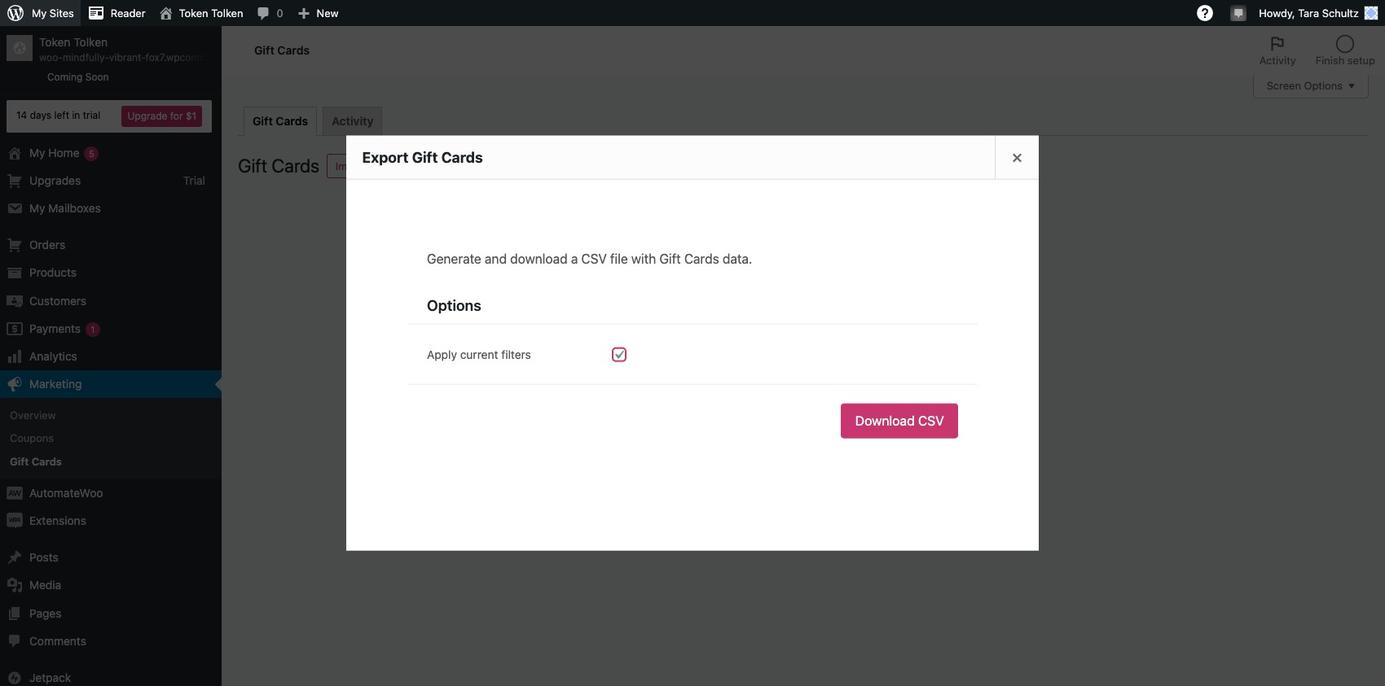 Task type: vqa. For each thing, say whether or not it's contained in the screenshot.
my sites Link
yes



Task type: locate. For each thing, give the bounding box(es) containing it.
0 horizontal spatial csv
[[581, 252, 607, 266]]

0 vertical spatial csv
[[581, 252, 607, 266]]

new link
[[290, 0, 345, 26]]

orders
[[29, 238, 65, 252]]

toolbar navigation
[[0, 0, 1385, 29]]

a right download
[[571, 252, 578, 266]]

0 horizontal spatial a
[[571, 252, 578, 266]]

extensions
[[29, 514, 86, 528]]

is
[[903, 376, 913, 390]]

0 vertical spatial token
[[179, 7, 208, 20]]

0 vertical spatial tolken
[[211, 7, 243, 20]]

0 vertical spatial gift cards link
[[244, 106, 317, 136]]

0 horizontal spatial activity
[[332, 114, 374, 128]]

14
[[16, 109, 27, 122]]

my
[[32, 7, 47, 20], [29, 145, 45, 159], [29, 201, 45, 215]]

export for export
[[392, 159, 424, 172]]

gift cards
[[254, 43, 310, 57], [253, 114, 308, 128], [238, 154, 319, 176], [10, 455, 62, 468]]

left
[[54, 109, 69, 122]]

learn more about gift cards
[[820, 428, 984, 443]]

1 vertical spatial gift cards link
[[0, 450, 222, 473]]

1 vertical spatial my
[[29, 145, 45, 159]]

overview
[[10, 409, 56, 422]]

gift cards down 0
[[254, 43, 310, 57]]

activity button
[[1250, 26, 1306, 75]]

$1
[[186, 110, 196, 122]]

my left home
[[29, 145, 45, 159]]

setup
[[1348, 54, 1375, 67]]

mindfully-
[[63, 51, 109, 64]]

code
[[635, 376, 665, 390]]

cards down purchased.
[[950, 428, 984, 443]]

marketing link
[[0, 371, 222, 399]]

a code will be issued when a gift card product is purchased.
[[623, 376, 984, 390]]

cards down coupons
[[32, 455, 62, 468]]

payments 1
[[29, 322, 95, 335]]

home
[[48, 145, 80, 159]]

cards left 'activity' link on the left of the page
[[276, 114, 308, 128]]

howdy, tara schultz
[[1259, 7, 1359, 20]]

notification image
[[1232, 6, 1245, 19]]

extensions link
[[0, 508, 222, 535]]

1 horizontal spatial csv
[[918, 413, 944, 428]]

tolken up mindfully-
[[74, 35, 108, 49]]

token inside toolbar navigation
[[179, 7, 208, 20]]

data.
[[723, 252, 752, 266]]

woo-
[[39, 51, 63, 64]]

my left sites
[[32, 7, 47, 20]]

be
[[691, 376, 706, 390]]

1
[[91, 324, 95, 335]]

automatewoo
[[29, 486, 103, 500]]

activity down howdy,
[[1259, 54, 1296, 67]]

0 horizontal spatial token
[[39, 35, 70, 49]]

trial
[[83, 109, 100, 122]]

my down upgrades
[[29, 201, 45, 215]]

tolken left 0 link
[[211, 7, 243, 20]]

1 horizontal spatial activity
[[1259, 54, 1296, 67]]

cards
[[277, 43, 310, 57], [276, 114, 308, 128], [441, 148, 483, 166], [271, 154, 319, 176], [684, 252, 719, 266], [950, 428, 984, 443], [32, 455, 62, 468]]

customers
[[29, 294, 86, 308]]

reader link
[[81, 0, 152, 26]]

token inside token tolken woo-mindfully-vibrant-fox7.wpcomstaging.com coming soon
[[39, 35, 70, 49]]

token up woo-
[[39, 35, 70, 49]]

vibrant-
[[109, 51, 146, 64]]

jetpack
[[29, 671, 71, 685]]

tab list
[[1250, 26, 1385, 75]]

pages link
[[0, 600, 222, 628]]

2 vertical spatial my
[[29, 201, 45, 215]]

5
[[89, 148, 94, 159]]

apply
[[427, 347, 457, 361]]

gift
[[254, 43, 274, 57], [253, 114, 273, 128], [412, 148, 438, 166], [238, 154, 267, 176], [659, 252, 681, 266], [926, 428, 947, 443], [10, 455, 29, 468]]

14 days left in trial
[[16, 109, 100, 122]]

export right import link
[[392, 159, 424, 172]]

my inside toolbar navigation
[[32, 7, 47, 20]]

upgrade for $1 button
[[122, 106, 202, 127]]

new
[[317, 7, 339, 20]]

gift cards link
[[244, 106, 317, 136], [0, 450, 222, 473]]

token up "fox7.wpcomstaging.com"
[[179, 7, 208, 20]]

more
[[856, 428, 886, 443]]

tolken
[[211, 7, 243, 20], [74, 35, 108, 49]]

my home 5
[[29, 145, 94, 159]]

csv
[[581, 252, 607, 266], [918, 413, 944, 428]]

gift cards down coupons
[[10, 455, 62, 468]]

gift cards left 'activity' link on the left of the page
[[253, 114, 308, 128]]

1 horizontal spatial a
[[788, 376, 795, 390]]

download
[[855, 413, 915, 428]]

payments
[[29, 322, 81, 335]]

tolken inside token tolken woo-mindfully-vibrant-fox7.wpcomstaging.com coming soon
[[74, 35, 108, 49]]

about
[[889, 428, 922, 443]]

gift cards left import on the left of the page
[[238, 154, 319, 176]]

overview link
[[0, 404, 222, 427]]

tab list containing activity
[[1250, 26, 1385, 75]]

gift cards link up automatewoo link
[[0, 450, 222, 473]]

1 vertical spatial csv
[[918, 413, 944, 428]]

options main content
[[346, 135, 1039, 551]]

1 horizontal spatial gift cards link
[[244, 106, 317, 136]]

media
[[29, 579, 61, 593]]

1 horizontal spatial token
[[179, 7, 208, 20]]

download csv button
[[841, 404, 958, 439]]

a left gift
[[788, 376, 795, 390]]

soon
[[85, 71, 109, 83]]

1 vertical spatial token
[[39, 35, 70, 49]]

main menu navigation
[[0, 26, 256, 687]]

media link
[[0, 572, 222, 600]]

token
[[179, 7, 208, 20], [39, 35, 70, 49]]

0 vertical spatial a
[[571, 252, 578, 266]]

gift cards link left 'activity' link on the left of the page
[[244, 106, 317, 136]]

1 horizontal spatial tolken
[[211, 7, 243, 20]]

1 vertical spatial tolken
[[74, 35, 108, 49]]

export
[[362, 148, 409, 166], [392, 159, 424, 172]]

export inside options 'main content'
[[362, 148, 409, 166]]

apply current filters
[[427, 347, 531, 361]]

my for my sites
[[32, 7, 47, 20]]

0 vertical spatial my
[[32, 7, 47, 20]]

0 vertical spatial activity
[[1259, 54, 1296, 67]]

when
[[752, 376, 785, 390]]

tolken inside toolbar navigation
[[211, 7, 243, 20]]

0 horizontal spatial tolken
[[74, 35, 108, 49]]

will
[[668, 376, 688, 390]]

import link
[[326, 154, 377, 178]]

marketing
[[29, 377, 82, 391]]

cards down 0
[[277, 43, 310, 57]]

in
[[72, 109, 80, 122]]

customers link
[[0, 287, 222, 315]]

my for my home 5
[[29, 145, 45, 159]]

export link
[[383, 154, 433, 178]]

activity up import on the left of the page
[[332, 114, 374, 128]]

export down 'activity' link on the left of the page
[[362, 148, 409, 166]]



Task type: describe. For each thing, give the bounding box(es) containing it.
coupons
[[10, 432, 54, 445]]

upgrade
[[127, 110, 167, 122]]

cards left data.
[[684, 252, 719, 266]]

import
[[335, 159, 368, 172]]

a
[[623, 376, 632, 390]]

learn
[[820, 428, 853, 443]]

options
[[427, 296, 481, 314]]

purchased.
[[916, 376, 984, 390]]

coupons link
[[0, 427, 222, 450]]

gift cards inside the main menu navigation
[[10, 455, 62, 468]]

jetpack link
[[0, 665, 222, 687]]

my for my mailboxes
[[29, 201, 45, 215]]

and
[[485, 252, 507, 266]]

my sites
[[32, 7, 74, 20]]

a inside options 'main content'
[[571, 252, 578, 266]]

generate and download a csv file with gift cards data.
[[427, 252, 752, 266]]

schultz
[[1322, 7, 1359, 20]]

my mailboxes link
[[0, 195, 222, 223]]

export gift cards
[[362, 148, 483, 166]]

tara
[[1298, 7, 1319, 20]]

generate
[[427, 252, 481, 266]]

token tolken woo-mindfully-vibrant-fox7.wpcomstaging.com coming soon
[[39, 35, 256, 83]]

my mailboxes
[[29, 201, 101, 215]]

finish setup button
[[1306, 26, 1385, 75]]

token tolken
[[179, 7, 243, 20]]

comments link
[[0, 628, 222, 656]]

card
[[822, 376, 849, 390]]

with
[[631, 252, 656, 266]]

coming
[[47, 71, 83, 83]]

tolken for token tolken
[[211, 7, 243, 20]]

0 link
[[250, 0, 290, 26]]

learn more about gift cards link
[[801, 412, 1004, 460]]

download
[[510, 252, 568, 266]]

posts
[[29, 551, 58, 565]]

1 vertical spatial activity
[[332, 114, 374, 128]]

csv inside button
[[918, 413, 944, 428]]

my sites link
[[0, 0, 81, 26]]

gift
[[798, 376, 819, 390]]

Apply current filters checkbox
[[613, 348, 626, 361]]

activity inside 'button'
[[1259, 54, 1296, 67]]

token tolken link
[[152, 0, 250, 26]]

pages
[[29, 607, 61, 621]]

fox7.wpcomstaging.com
[[146, 51, 256, 64]]

for
[[170, 110, 183, 122]]

file
[[610, 252, 628, 266]]

finish setup
[[1316, 54, 1375, 67]]

token for token tolken
[[179, 7, 208, 20]]

howdy,
[[1259, 7, 1295, 20]]

cards right export link
[[441, 148, 483, 166]]

0
[[277, 7, 283, 20]]

posts link
[[0, 544, 222, 572]]

sites
[[50, 7, 74, 20]]

mailboxes
[[48, 201, 101, 215]]

tolken for token tolken woo-mindfully-vibrant-fox7.wpcomstaging.com coming soon
[[74, 35, 108, 49]]

gift inside the main menu navigation
[[10, 455, 29, 468]]

products
[[29, 266, 77, 280]]

upgrades
[[29, 173, 81, 187]]

export for export gift cards
[[362, 148, 409, 166]]

product
[[852, 376, 899, 390]]

current
[[460, 347, 498, 361]]

filters
[[501, 347, 531, 361]]

orders link
[[0, 232, 222, 259]]

analytics link
[[0, 343, 222, 371]]

upgrades link
[[0, 167, 222, 195]]

activity link
[[323, 106, 383, 135]]

finish
[[1316, 54, 1345, 67]]

cards left import link
[[271, 154, 319, 176]]

1 vertical spatial a
[[788, 376, 795, 390]]

issued
[[709, 376, 749, 390]]

days
[[30, 109, 51, 122]]

token for token tolken woo-mindfully-vibrant-fox7.wpcomstaging.com coming soon
[[39, 35, 70, 49]]

download csv
[[855, 413, 944, 428]]

reader
[[111, 7, 146, 20]]

0 horizontal spatial gift cards link
[[0, 450, 222, 473]]

products link
[[0, 259, 222, 287]]

cards inside the main menu navigation
[[32, 455, 62, 468]]

upgrade for $1
[[127, 110, 196, 122]]

analytics
[[29, 349, 77, 363]]

comments
[[29, 635, 86, 648]]



